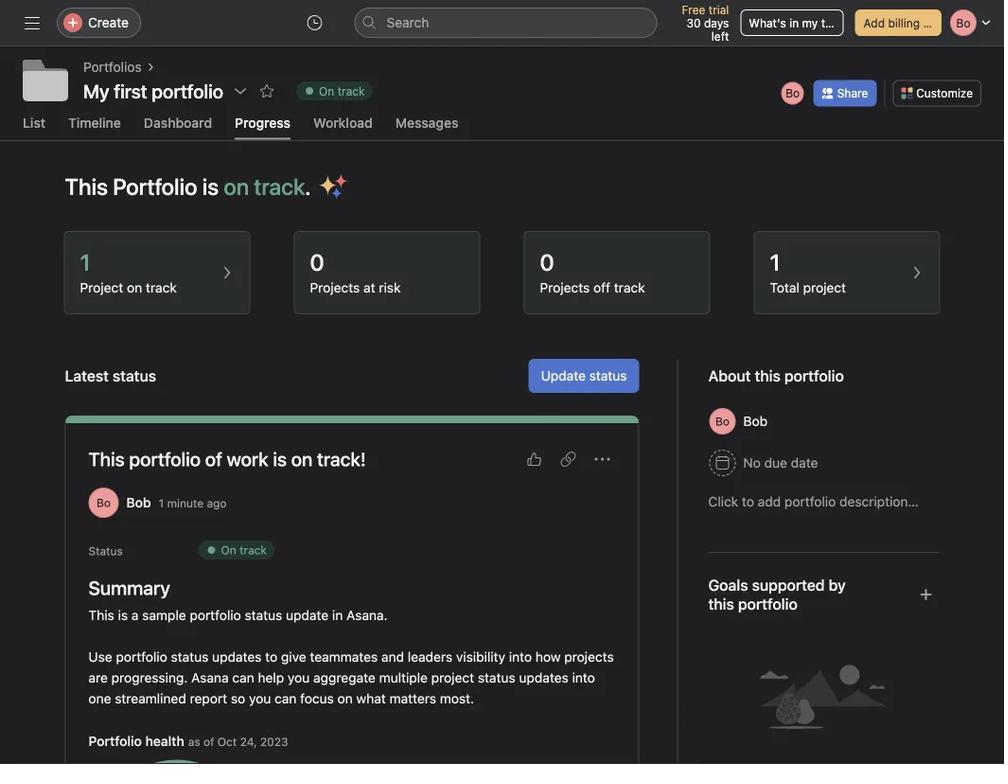 Task type: describe. For each thing, give the bounding box(es) containing it.
share button
[[814, 80, 877, 106]]

give
[[281, 649, 307, 665]]

so
[[231, 691, 246, 706]]

add billing info button
[[856, 9, 944, 36]]

free
[[682, 3, 706, 16]]

this portfolio of work is on track!
[[89, 448, 366, 470]]

1 vertical spatial on
[[221, 543, 237, 557]]

on inside use portfolio status updates to give teammates and leaders visibility into how projects are progressing. asana can help you aggregate multiple project status updates into one streamlined report so you can focus on what matters most.
[[338, 691, 353, 706]]

no due date button
[[701, 446, 827, 480]]

portfolio health
[[89, 733, 184, 749]]

matters
[[390, 691, 437, 706]]

track inside "popup button"
[[338, 84, 365, 98]]

list
[[23, 115, 45, 130]]

portfolio health as of oct 24, 2023
[[89, 733, 288, 749]]

1 for 1 project on track
[[80, 249, 91, 275]]

share
[[838, 87, 869, 100]]

goals
[[709, 576, 749, 594]]

status inside button
[[590, 368, 627, 383]]

this portfolio of work is on track! link
[[89, 448, 366, 470]]

add to starred image
[[260, 83, 275, 98]]

asana.
[[347, 607, 388, 623]]

at
[[364, 280, 376, 295]]

expand sidebar image
[[25, 15, 40, 30]]

portfolios link
[[83, 57, 142, 78]]

on down progress link
[[224, 173, 249, 200]]

about
[[709, 367, 751, 385]]

show options image
[[233, 83, 248, 98]]

projects
[[565, 649, 614, 665]]

projects for 0 projects at risk
[[310, 280, 360, 295]]

copy link image
[[561, 452, 576, 467]]

total
[[770, 280, 800, 295]]

0 horizontal spatial you
[[249, 691, 271, 706]]

1 project on track
[[80, 249, 177, 295]]

progress link
[[235, 115, 291, 140]]

bob 1 minute ago
[[126, 495, 227, 510]]

workload link
[[314, 115, 373, 140]]

latest status
[[65, 367, 156, 385]]

left
[[712, 29, 730, 43]]

billing
[[889, 16, 921, 29]]

search list box
[[355, 8, 658, 38]]

progressing.
[[111, 670, 188, 685]]

on inside on track "popup button"
[[319, 84, 335, 98]]

a
[[132, 607, 139, 623]]

leaders
[[408, 649, 453, 665]]

0 for 0 projects at risk
[[310, 249, 325, 275]]

how
[[536, 649, 561, 665]]

0 projects off track
[[540, 249, 646, 295]]

more actions image
[[595, 452, 610, 467]]

my
[[803, 16, 819, 29]]

1 vertical spatial into
[[573, 670, 596, 685]]

0 vertical spatial is
[[202, 173, 219, 200]]

bob button
[[701, 404, 799, 438]]

first portfolio
[[114, 80, 224, 102]]

1 vertical spatial updates
[[519, 670, 569, 685]]

visibility
[[456, 649, 506, 665]]

0 vertical spatial this portfolio
[[755, 367, 845, 385]]

1 horizontal spatial you
[[288, 670, 310, 685]]

sample
[[142, 607, 186, 623]]

create
[[88, 15, 129, 30]]

project inside use portfolio status updates to give teammates and leaders visibility into how projects are progressing. asana can help you aggregate multiple project status updates into one streamlined report so you can focus on what matters most.
[[432, 670, 475, 685]]

add parent goal image
[[919, 587, 934, 602]]

update
[[286, 607, 329, 623]]

dashboard link
[[144, 115, 212, 140]]

trial
[[709, 3, 730, 16]]

add
[[864, 16, 886, 29]]

customize button
[[893, 80, 982, 106]]

due
[[765, 455, 788, 470]]

asana
[[191, 670, 229, 685]]

progress
[[235, 115, 291, 130]]

projects for 0 projects off track
[[540, 280, 590, 295]]

0 projects at risk
[[310, 249, 401, 295]]

status up to
[[245, 607, 282, 623]]

timeline
[[68, 115, 121, 130]]

bob for bob
[[744, 413, 768, 429]]

dashboard
[[144, 115, 212, 130]]

what's in my trial? button
[[741, 9, 848, 36]]

use
[[89, 649, 112, 665]]

1 for 1 total project
[[770, 249, 781, 275]]

help
[[258, 670, 284, 685]]

list link
[[23, 115, 45, 140]]

project
[[80, 280, 123, 295]]

track inside 1 project on track
[[146, 280, 177, 295]]

my first portfolio
[[83, 80, 224, 102]]



Task type: vqa. For each thing, say whether or not it's contained in the screenshot.
"Done" button
no



Task type: locate. For each thing, give the bounding box(es) containing it.
portfolio for status
[[116, 649, 167, 665]]

oct
[[218, 735, 237, 748]]

this portfolio inside goals supported by this portfolio
[[709, 595, 798, 613]]

this for this is a sample portfolio status update in asana.
[[89, 607, 114, 623]]

0 horizontal spatial is
[[118, 607, 128, 623]]

track!
[[317, 448, 366, 470]]

this down "timeline" link
[[65, 173, 108, 200]]

0 vertical spatial this
[[65, 173, 108, 200]]

0 vertical spatial in
[[790, 16, 799, 29]]

0 horizontal spatial updates
[[212, 649, 262, 665]]

1 horizontal spatial projects
[[540, 280, 590, 295]]

project
[[804, 280, 847, 295], [432, 670, 475, 685]]

portfolio inside use portfolio status updates to give teammates and leaders visibility into how projects are progressing. asana can help you aggregate multiple project status updates into one streamlined report so you can focus on what matters most.
[[116, 649, 167, 665]]

can down help
[[275, 691, 297, 706]]

of left work
[[205, 448, 223, 470]]

0 horizontal spatial in
[[332, 607, 343, 623]]

projects inside 0 projects at risk
[[310, 280, 360, 295]]

0 horizontal spatial 0
[[310, 249, 325, 275]]

0 vertical spatial bob
[[744, 413, 768, 429]]

0 horizontal spatial 1
[[80, 249, 91, 275]]

on up 'workload'
[[319, 84, 335, 98]]

2 horizontal spatial 1
[[770, 249, 781, 275]]

and
[[382, 649, 404, 665]]

portfolio up 'progressing.'
[[116, 649, 167, 665]]

minute
[[167, 496, 204, 510]]

aggregate
[[314, 670, 376, 685]]

customize
[[917, 87, 974, 100]]

off
[[594, 280, 611, 295]]

report
[[190, 691, 227, 706]]

track right project
[[146, 280, 177, 295]]

of
[[205, 448, 223, 470], [204, 735, 214, 748]]

1 inside 1 project on track
[[80, 249, 91, 275]]

timeline link
[[68, 115, 121, 140]]

0 horizontal spatial on
[[221, 543, 237, 557]]

this left 'a'
[[89, 607, 114, 623]]

messages
[[396, 115, 459, 130]]

workload
[[314, 115, 373, 130]]

bob inside 'dropdown button'
[[744, 413, 768, 429]]

1 horizontal spatial can
[[275, 691, 297, 706]]

track down progress link
[[254, 173, 305, 200]]

what
[[357, 691, 386, 706]]

track inside 0 projects off track
[[614, 280, 646, 295]]

0 vertical spatial can
[[232, 670, 254, 685]]

1 vertical spatial can
[[275, 691, 297, 706]]

work
[[227, 448, 269, 470]]

1 projects from the left
[[310, 280, 360, 295]]

0 vertical spatial updates
[[212, 649, 262, 665]]

track
[[338, 84, 365, 98], [254, 173, 305, 200], [146, 280, 177, 295], [614, 280, 646, 295], [240, 543, 267, 557]]

0 vertical spatial on track
[[319, 84, 365, 98]]

2 vertical spatial portfolio
[[116, 649, 167, 665]]

is right work
[[273, 448, 287, 470]]

0 vertical spatial bo
[[786, 87, 800, 100]]

are
[[89, 670, 108, 685]]

2 0 from the left
[[540, 249, 555, 275]]

of inside "portfolio health as of oct 24, 2023"
[[204, 735, 214, 748]]

updates down how
[[519, 670, 569, 685]]

on down ago
[[221, 543, 237, 557]]

date
[[792, 455, 819, 470]]

1 horizontal spatial 1
[[159, 496, 164, 510]]

.
[[305, 173, 311, 200]]

0 horizontal spatial into
[[509, 649, 532, 665]]

track up this is a sample portfolio status update in asana.
[[240, 543, 267, 557]]

0 vertical spatial portfolio
[[129, 448, 201, 470]]

search button
[[355, 8, 658, 38]]

status up asana
[[171, 649, 209, 665]]

projects left off
[[540, 280, 590, 295]]

this is a sample portfolio status update in asana.
[[89, 607, 388, 623]]

1 vertical spatial is
[[273, 448, 287, 470]]

bo left bob link
[[97, 496, 111, 509]]

in inside what's in my trial? button
[[790, 16, 799, 29]]

this down latest status
[[89, 448, 125, 470]]

1 horizontal spatial on
[[319, 84, 335, 98]]

1 vertical spatial in
[[332, 607, 343, 623]]

projects
[[310, 280, 360, 295], [540, 280, 590, 295]]

0 horizontal spatial projects
[[310, 280, 360, 295]]

1 horizontal spatial on track
[[319, 84, 365, 98]]

bob left minute
[[126, 495, 151, 510]]

projects inside 0 projects off track
[[540, 280, 590, 295]]

focus
[[300, 691, 334, 706]]

0 horizontal spatial on track
[[221, 543, 267, 557]]

1 horizontal spatial is
[[202, 173, 219, 200]]

on right project
[[127, 280, 142, 295]]

projects left at
[[310, 280, 360, 295]]

this
[[65, 173, 108, 200], [89, 448, 125, 470], [89, 607, 114, 623]]

info
[[924, 16, 944, 29]]

on track down ago
[[221, 543, 267, 557]]

this portfolio up bob 'dropdown button'
[[755, 367, 845, 385]]

0 vertical spatial on
[[319, 84, 335, 98]]

what's
[[749, 16, 787, 29]]

by
[[829, 576, 846, 594]]

0 inside 0 projects off track
[[540, 249, 555, 275]]

goals supported by this portfolio
[[709, 576, 846, 613]]

0 horizontal spatial can
[[232, 670, 254, 685]]

is
[[202, 173, 219, 200], [273, 448, 287, 470], [118, 607, 128, 623]]

is right the portfolio
[[202, 173, 219, 200]]

one
[[89, 691, 111, 706]]

1 vertical spatial portfolio
[[190, 607, 241, 623]]

supported
[[753, 576, 825, 594]]

bo
[[786, 87, 800, 100], [97, 496, 111, 509]]

2023
[[260, 735, 288, 748]]

of right as
[[204, 735, 214, 748]]

1 horizontal spatial bo
[[786, 87, 800, 100]]

streamlined
[[115, 691, 186, 706]]

bob for bob 1 minute ago
[[126, 495, 151, 510]]

2 vertical spatial this
[[89, 607, 114, 623]]

track right off
[[614, 280, 646, 295]]

0 inside 0 projects at risk
[[310, 249, 325, 275]]

on
[[224, 173, 249, 200], [127, 280, 142, 295], [291, 448, 313, 470], [338, 691, 353, 706]]

of for oct
[[204, 735, 214, 748]]

my
[[83, 80, 109, 102]]

0 vertical spatial into
[[509, 649, 532, 665]]

1 vertical spatial on track
[[221, 543, 267, 557]]

search
[[387, 15, 429, 30]]

1 horizontal spatial project
[[804, 280, 847, 295]]

0 vertical spatial of
[[205, 448, 223, 470]]

1 vertical spatial you
[[249, 691, 271, 706]]

is left 'a'
[[118, 607, 128, 623]]

project inside 1 total project
[[804, 280, 847, 295]]

portfolio right sample
[[190, 607, 241, 623]]

updates up asana
[[212, 649, 262, 665]]

status
[[89, 544, 123, 558]]

risk
[[379, 280, 401, 295]]

to
[[265, 649, 278, 665]]

0 vertical spatial you
[[288, 670, 310, 685]]

0 horizontal spatial project
[[432, 670, 475, 685]]

0 likes. click to like this task image
[[527, 452, 542, 467]]

no
[[744, 455, 761, 470]]

in
[[790, 16, 799, 29], [332, 607, 343, 623]]

on inside 1 project on track
[[127, 280, 142, 295]]

2 projects from the left
[[540, 280, 590, 295]]

on track button
[[288, 78, 381, 104]]

1 vertical spatial project
[[432, 670, 475, 685]]

this portfolio
[[755, 367, 845, 385], [709, 595, 798, 613]]

what's in my trial?
[[749, 16, 848, 29]]

portfolio for of
[[129, 448, 201, 470]]

on left track!
[[291, 448, 313, 470]]

project right total
[[804, 280, 847, 295]]

1 vertical spatial bo
[[97, 496, 111, 509]]

into down projects
[[573, 670, 596, 685]]

on track inside "popup button"
[[319, 84, 365, 98]]

bo left share button
[[786, 87, 800, 100]]

1 up project
[[80, 249, 91, 275]]

this for this portfolio is on track .
[[65, 173, 108, 200]]

bob up no
[[744, 413, 768, 429]]

can up so
[[232, 670, 254, 685]]

no due date
[[744, 455, 819, 470]]

history image
[[307, 15, 322, 30]]

days
[[705, 16, 730, 29]]

bob
[[744, 413, 768, 429], [126, 495, 151, 510]]

1 vertical spatial this
[[89, 448, 125, 470]]

1 inside 1 total project
[[770, 249, 781, 275]]

bob link
[[126, 495, 151, 510]]

you right so
[[249, 691, 271, 706]]

1 inside bob 1 minute ago
[[159, 496, 164, 510]]

update status
[[541, 368, 627, 383]]

1 horizontal spatial in
[[790, 16, 799, 29]]

portfolio
[[113, 173, 197, 200]]

create button
[[57, 8, 141, 38]]

of for work
[[205, 448, 223, 470]]

1 right bob link
[[159, 496, 164, 510]]

you down give
[[288, 670, 310, 685]]

most.
[[440, 691, 474, 706]]

on track up 'workload'
[[319, 84, 365, 98]]

30
[[687, 16, 701, 29]]

update
[[541, 368, 586, 383]]

as
[[188, 735, 200, 748]]

1 up total
[[770, 249, 781, 275]]

this portfolio down goals
[[709, 595, 798, 613]]

2 horizontal spatial is
[[273, 448, 287, 470]]

you
[[288, 670, 310, 685], [249, 691, 271, 706]]

use portfolio status updates to give teammates and leaders visibility into how projects are progressing. asana can help you aggregate multiple project status updates into one streamlined report so you can focus on what matters most.
[[89, 649, 618, 706]]

update status button
[[529, 359, 640, 393]]

0 horizontal spatial bo
[[97, 496, 111, 509]]

into left how
[[509, 649, 532, 665]]

project up most.
[[432, 670, 475, 685]]

1 0 from the left
[[310, 249, 325, 275]]

status down the visibility
[[478, 670, 516, 685]]

summary
[[89, 577, 170, 599]]

1 horizontal spatial updates
[[519, 670, 569, 685]]

on down 'aggregate'
[[338, 691, 353, 706]]

1 vertical spatial this portfolio
[[709, 595, 798, 613]]

this for this portfolio of work is on track!
[[89, 448, 125, 470]]

portfolio up bob 1 minute ago
[[129, 448, 201, 470]]

about this portfolio
[[709, 367, 845, 385]]

track up 'workload'
[[338, 84, 365, 98]]

1 vertical spatial bob
[[126, 495, 151, 510]]

in left "asana." in the bottom of the page
[[332, 607, 343, 623]]

1 horizontal spatial bob
[[744, 413, 768, 429]]

1 horizontal spatial 0
[[540, 249, 555, 275]]

in left my
[[790, 16, 799, 29]]

updates
[[212, 649, 262, 665], [519, 670, 569, 685]]

status right update
[[590, 368, 627, 383]]

this portfolio is on track .
[[65, 173, 311, 200]]

0 for 0 projects off track
[[540, 249, 555, 275]]

free trial 30 days left
[[682, 3, 730, 43]]

0 vertical spatial project
[[804, 280, 847, 295]]

portfolios
[[83, 59, 142, 75]]

add billing info
[[864, 16, 944, 29]]

1 horizontal spatial into
[[573, 670, 596, 685]]

0 horizontal spatial bob
[[126, 495, 151, 510]]

2 vertical spatial is
[[118, 607, 128, 623]]

1 vertical spatial of
[[204, 735, 214, 748]]

teammates
[[310, 649, 378, 665]]

messages link
[[396, 115, 459, 140]]

on track
[[319, 84, 365, 98], [221, 543, 267, 557]]

trial?
[[822, 16, 848, 29]]



